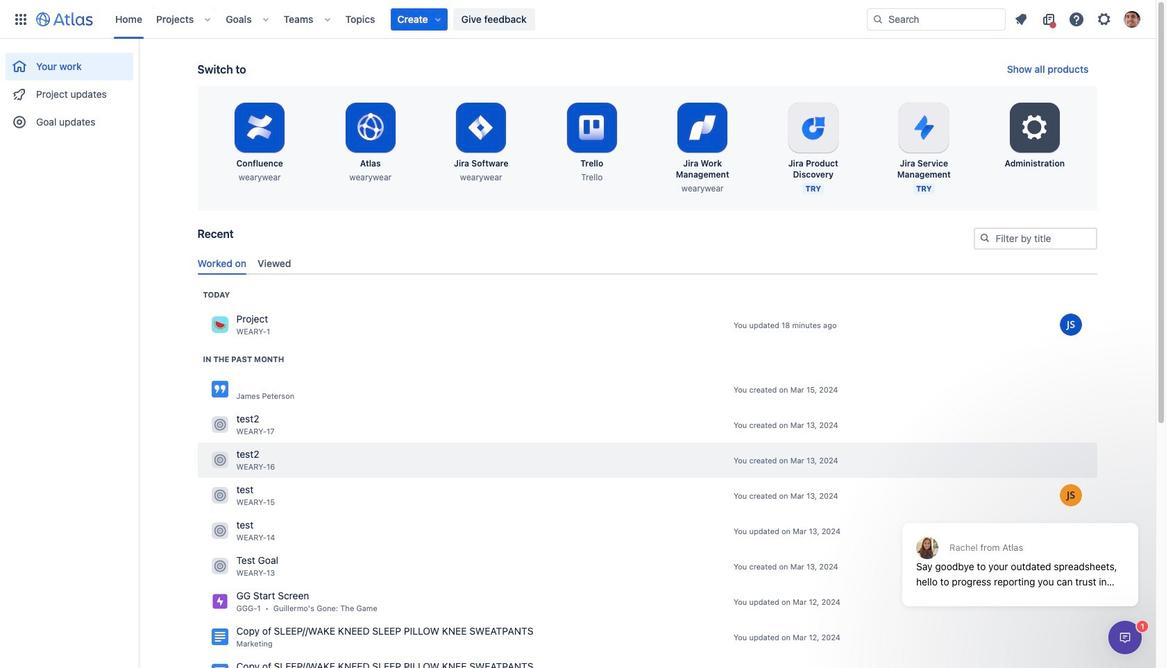 Task type: locate. For each thing, give the bounding box(es) containing it.
1 townsquare image from the top
[[211, 317, 228, 333]]

1 vertical spatial settings image
[[1018, 111, 1051, 144]]

banner
[[0, 0, 1156, 39]]

notifications image
[[1013, 11, 1029, 27]]

1 vertical spatial dialog
[[1108, 621, 1142, 655]]

None search field
[[867, 8, 1006, 30]]

1 horizontal spatial settings image
[[1096, 11, 1113, 27]]

2 heading from the top
[[203, 354, 284, 365]]

1 vertical spatial heading
[[203, 354, 284, 365]]

settings image
[[1096, 11, 1113, 27], [1018, 111, 1051, 144]]

help image
[[1068, 11, 1085, 27]]

0 vertical spatial townsquare image
[[211, 452, 228, 469]]

townsquare image
[[211, 452, 228, 469], [211, 523, 228, 540]]

tab list
[[192, 252, 1103, 275]]

heading
[[203, 289, 230, 300], [203, 354, 284, 365]]

search image
[[979, 233, 990, 244]]

confluence image
[[211, 381, 228, 398], [211, 629, 228, 646]]

1 vertical spatial townsquare image
[[211, 523, 228, 540]]

1 heading from the top
[[203, 289, 230, 300]]

0 vertical spatial heading
[[203, 289, 230, 300]]

townsquare image
[[211, 317, 228, 333], [211, 417, 228, 433], [211, 487, 228, 504], [211, 558, 228, 575]]

heading for 1st townsquare image
[[203, 289, 230, 300]]

switch to... image
[[12, 11, 29, 27]]

heading for 2nd confluence icon from the bottom of the page
[[203, 354, 284, 365]]

top element
[[8, 0, 867, 39]]

0 vertical spatial settings image
[[1096, 11, 1113, 27]]

dialog
[[895, 489, 1145, 617], [1108, 621, 1142, 655]]

search image
[[872, 14, 884, 25]]

4 townsquare image from the top
[[211, 558, 228, 575]]

1 vertical spatial confluence image
[[211, 629, 228, 646]]

group
[[6, 39, 133, 140]]

0 vertical spatial confluence image
[[211, 381, 228, 398]]

2 townsquare image from the top
[[211, 523, 228, 540]]



Task type: vqa. For each thing, say whether or not it's contained in the screenshot.
Open Intercom Messenger icon
no



Task type: describe. For each thing, give the bounding box(es) containing it.
jira image
[[211, 594, 228, 610]]

1 confluence image from the top
[[211, 381, 228, 398]]

Search field
[[867, 8, 1006, 30]]

account image
[[1124, 11, 1140, 27]]

2 confluence image from the top
[[211, 629, 228, 646]]

1 townsquare image from the top
[[211, 452, 228, 469]]

0 vertical spatial dialog
[[895, 489, 1145, 617]]

2 townsquare image from the top
[[211, 417, 228, 433]]

3 townsquare image from the top
[[211, 487, 228, 504]]

Filter by title field
[[975, 229, 1096, 248]]

0 horizontal spatial settings image
[[1018, 111, 1051, 144]]

confluence image
[[211, 664, 228, 668]]



